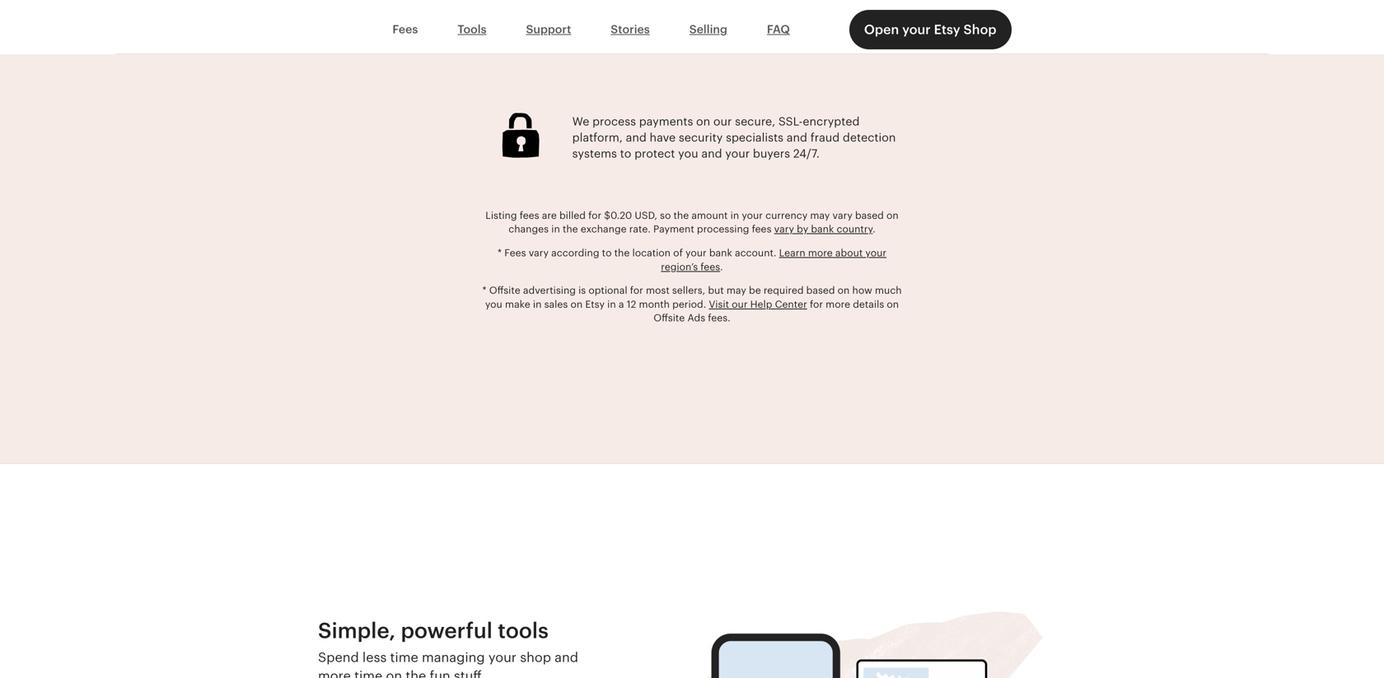Task type: locate. For each thing, give the bounding box(es) containing it.
0 horizontal spatial offsite
[[489, 285, 521, 296]]

only
[[900, 6, 923, 20]]

0 vertical spatial offsite
[[810, 6, 846, 20]]

faq
[[767, 23, 790, 36]]

usd,
[[635, 210, 657, 221]]

2 horizontal spatial a
[[949, 6, 956, 20]]

open
[[864, 22, 899, 37]]

2 vertical spatial to
[[602, 248, 612, 259]]

amount
[[692, 210, 728, 221]]

0 vertical spatial our
[[714, 115, 732, 128]]

based up center
[[806, 285, 835, 296]]

* for * offsite advertising is optional for most sellers, but may be required based on how much you make in sales on etsy in a 12  month period.
[[482, 285, 487, 296]]

a left sale
[[602, 23, 608, 36]]

fees.
[[929, 23, 955, 36], [708, 313, 731, 324]]

0 vertical spatial bank
[[811, 224, 834, 235]]

and inside simple, powerful tools spend less time managing your shop and more time on the fun stuff.
[[555, 651, 578, 666]]

2 horizontal spatial for
[[810, 299, 823, 310]]

0 horizontal spatial you
[[485, 299, 503, 310]]

may up vary by bank country link at top right
[[810, 210, 830, 221]]

web
[[736, 6, 760, 20]]

1 vertical spatial *
[[482, 285, 487, 296]]

you down security
[[678, 147, 698, 160]]

a right the pay
[[949, 6, 956, 20]]

make left sales
[[505, 299, 530, 310]]

selling
[[689, 23, 728, 36]]

1 vertical spatial based
[[806, 285, 835, 296]]

bank
[[811, 224, 834, 235], [709, 248, 732, 259]]

fees. down visit
[[708, 313, 731, 324]]

buyers
[[753, 147, 790, 160]]

your down country
[[866, 248, 887, 259]]

when
[[513, 23, 543, 36]]

on inside we process payments on our secure, ssl-encrypted platform, and have security specialists and fraud detection systems to protect you and your buyers 24/7.
[[696, 115, 710, 128]]

0 vertical spatial based
[[855, 210, 884, 221]]

fees up account.
[[752, 224, 772, 235]]

1 horizontal spatial make
[[569, 23, 599, 36]]

1 horizontal spatial offsite
[[654, 313, 685, 324]]

may
[[810, 210, 830, 221], [727, 285, 746, 296]]

more down spend
[[318, 670, 351, 679]]

1 horizontal spatial may
[[810, 210, 830, 221]]

a left 12
[[619, 299, 624, 310]]

more down the through
[[797, 23, 826, 36]]

. up but
[[720, 261, 723, 273]]

0 vertical spatial may
[[810, 210, 830, 221]]

to inside etsy pays to advertise your items across the web through offsite ads. you only pay a fee when you make a sale from one of those ads.
[[547, 6, 558, 20]]

0 vertical spatial .
[[873, 224, 876, 235]]

fraud
[[811, 131, 840, 144]]

1 horizontal spatial for
[[630, 285, 643, 296]]

1 vertical spatial vary
[[774, 224, 794, 235]]

1 vertical spatial for
[[630, 285, 643, 296]]

1 vertical spatial offsite
[[489, 285, 521, 296]]

our
[[714, 115, 732, 128], [732, 299, 748, 310]]

0 horizontal spatial make
[[505, 299, 530, 310]]

2 vertical spatial offsite
[[654, 313, 685, 324]]

location
[[632, 248, 671, 259]]

1 horizontal spatial fees
[[701, 261, 720, 273]]

0 horizontal spatial fees
[[393, 23, 418, 36]]

0 horizontal spatial based
[[806, 285, 835, 296]]

2 vertical spatial a
[[619, 299, 624, 310]]

0 vertical spatial learn
[[763, 23, 794, 36]]

offsite left ads. at top right
[[810, 6, 846, 20]]

more
[[797, 23, 826, 36], [808, 248, 833, 259], [826, 299, 850, 310], [318, 670, 351, 679]]

1 horizontal spatial you
[[546, 23, 566, 36]]

you left sales
[[485, 299, 503, 310]]

you inside * offsite advertising is optional for most sellers, but may be required based on how much you make in sales on etsy in a 12  month period.
[[485, 299, 503, 310]]

1 vertical spatial to
[[620, 147, 632, 160]]

required
[[764, 285, 804, 296]]

your left shop
[[488, 651, 517, 666]]

our right visit
[[732, 299, 748, 310]]

learn inside learn more about your region's fees
[[779, 248, 806, 259]]

vary up country
[[833, 210, 853, 221]]

learn down by
[[779, 248, 806, 259]]

offsite down changes
[[489, 285, 521, 296]]

on inside simple, powerful tools spend less time managing your shop and more time on the fun stuff.
[[386, 670, 402, 679]]

managing
[[422, 651, 485, 666]]

those
[[704, 23, 734, 36]]

0 horizontal spatial to
[[547, 6, 558, 20]]

etsy down the pay
[[934, 22, 961, 37]]

on up security
[[696, 115, 710, 128]]

of up region's
[[673, 248, 683, 259]]

you inside etsy pays to advertise your items across the web through offsite ads. you only pay a fee when you make a sale from one of those ads.
[[546, 23, 566, 36]]

etsy up fee
[[493, 6, 515, 20]]

your
[[615, 6, 640, 20], [902, 22, 931, 37], [725, 147, 750, 160], [742, 210, 763, 221], [686, 248, 707, 259], [866, 248, 887, 259], [488, 651, 517, 666]]

vary down changes
[[529, 248, 549, 259]]

support link
[[506, 14, 591, 45]]

0 horizontal spatial for
[[588, 210, 602, 221]]

1 horizontal spatial a
[[619, 299, 624, 310]]

on down less
[[386, 670, 402, 679]]

vary by bank country .
[[774, 224, 876, 235]]

a inside * offsite advertising is optional for most sellers, but may be required based on how much you make in sales on etsy in a 12  month period.
[[619, 299, 624, 310]]

2 horizontal spatial offsite
[[810, 6, 846, 20]]

0 vertical spatial time
[[390, 651, 418, 666]]

more down vary by bank country link at top right
[[808, 248, 833, 259]]

1 horizontal spatial fees
[[505, 248, 526, 259]]

for inside for more details on offsite ads fees.
[[810, 299, 823, 310]]

0 vertical spatial fees
[[393, 23, 418, 36]]

1 vertical spatial etsy
[[934, 22, 961, 37]]

0 vertical spatial to
[[547, 6, 558, 20]]

0 horizontal spatial .
[[720, 261, 723, 273]]

encrypted
[[803, 115, 860, 128]]

country
[[837, 224, 873, 235]]

1 horizontal spatial *
[[498, 248, 502, 259]]

2 vertical spatial vary
[[529, 248, 549, 259]]

1 horizontal spatial time
[[390, 651, 418, 666]]

learn down the through
[[763, 23, 794, 36]]

2 horizontal spatial to
[[620, 147, 632, 160]]

for up exchange at the top left of the page
[[588, 210, 602, 221]]

on left the how
[[838, 285, 850, 296]]

0 horizontal spatial of
[[673, 248, 683, 259]]

0 horizontal spatial time
[[354, 670, 383, 679]]

0 vertical spatial of
[[689, 23, 701, 36]]

learn more about advertising fees.
[[763, 23, 955, 36]]

1 horizontal spatial fees.
[[929, 23, 955, 36]]

advertising up sales
[[523, 285, 576, 296]]

0 vertical spatial make
[[569, 23, 599, 36]]

tools
[[458, 23, 487, 36]]

stuff.
[[454, 670, 485, 679]]

bank down processing
[[709, 248, 732, 259]]

items
[[643, 6, 673, 20]]

vary
[[833, 210, 853, 221], [774, 224, 794, 235], [529, 248, 549, 259]]

1 vertical spatial of
[[673, 248, 683, 259]]

0 vertical spatial you
[[546, 23, 566, 36]]

1 vertical spatial learn
[[779, 248, 806, 259]]

1 horizontal spatial to
[[602, 248, 612, 259]]

0 horizontal spatial etsy
[[493, 6, 515, 20]]

make down advertise
[[569, 23, 599, 36]]

of down across
[[689, 23, 701, 36]]

make
[[569, 23, 599, 36], [505, 299, 530, 310]]

0 vertical spatial etsy
[[493, 6, 515, 20]]

and
[[626, 131, 647, 144], [787, 131, 808, 144], [702, 147, 722, 160], [555, 651, 578, 666]]

ads.
[[849, 6, 874, 20]]

more for your
[[808, 248, 833, 259]]

about down country
[[835, 248, 863, 259]]

our up security
[[714, 115, 732, 128]]

about down ads. at top right
[[829, 23, 861, 36]]

on up much
[[887, 210, 899, 221]]

the left 'fun'
[[406, 670, 426, 679]]

offsite inside for more details on offsite ads fees.
[[654, 313, 685, 324]]

0 horizontal spatial fees
[[520, 210, 539, 221]]

0 vertical spatial fees.
[[929, 23, 955, 36]]

more inside for more details on offsite ads fees.
[[826, 299, 850, 310]]

1 horizontal spatial vary
[[774, 224, 794, 235]]

* fees vary according to the location of your bank account.
[[498, 248, 779, 259]]

in
[[731, 210, 739, 221], [551, 224, 560, 235], [533, 299, 542, 310], [607, 299, 616, 310]]

the up those
[[715, 6, 733, 20]]

0 horizontal spatial fees.
[[708, 313, 731, 324]]

more inside learn more about your region's fees
[[808, 248, 833, 259]]

based
[[855, 210, 884, 221], [806, 285, 835, 296]]

the up payment
[[674, 210, 689, 221]]

vary down currency on the top of page
[[774, 224, 794, 235]]

0 vertical spatial vary
[[833, 210, 853, 221]]

0 vertical spatial about
[[829, 23, 861, 36]]

on
[[696, 115, 710, 128], [887, 210, 899, 221], [838, 285, 850, 296], [571, 299, 583, 310], [887, 299, 899, 310], [386, 670, 402, 679]]

detection
[[843, 131, 896, 144]]

on down much
[[887, 299, 899, 310]]

your up the stories
[[615, 6, 640, 20]]

0 vertical spatial fees
[[520, 210, 539, 221]]

more for advertising
[[797, 23, 826, 36]]

0 vertical spatial a
[[949, 6, 956, 20]]

simple,
[[318, 619, 396, 644]]

currency
[[766, 210, 808, 221]]

you right when
[[546, 23, 566, 36]]

2 horizontal spatial vary
[[833, 210, 853, 221]]

payment
[[653, 224, 694, 235]]

2 horizontal spatial you
[[678, 147, 698, 160]]

1 vertical spatial fees
[[752, 224, 772, 235]]

for right center
[[810, 299, 823, 310]]

0 horizontal spatial bank
[[709, 248, 732, 259]]

tools link
[[438, 14, 506, 45]]

about
[[829, 23, 861, 36], [835, 248, 863, 259]]

open your etsy shop link
[[849, 10, 1012, 49]]

2 vertical spatial etsy
[[585, 299, 605, 310]]

* inside * offsite advertising is optional for most sellers, but may be required based on how much you make in sales on etsy in a 12  month period.
[[482, 285, 487, 296]]

1 vertical spatial advertising
[[523, 285, 576, 296]]

your down "only"
[[902, 22, 931, 37]]

0 horizontal spatial *
[[482, 285, 487, 296]]

1 horizontal spatial of
[[689, 23, 701, 36]]

learn
[[763, 23, 794, 36], [779, 248, 806, 259]]

you
[[877, 6, 897, 20]]

1 vertical spatial about
[[835, 248, 863, 259]]

offsite down month
[[654, 313, 685, 324]]

1 vertical spatial fees
[[505, 248, 526, 259]]

0 vertical spatial advertising
[[864, 23, 926, 36]]

time down less
[[354, 670, 383, 679]]

to up support
[[547, 6, 558, 20]]

fees left tools at the top left of page
[[393, 23, 418, 36]]

more left details
[[826, 299, 850, 310]]

about inside learn more about your region's fees
[[835, 248, 863, 259]]

for up 12
[[630, 285, 643, 296]]

on inside "listing fees are billed for $0.20 usd, so the amount in your currency may vary based on changes in the exchange rate. payment processing fees"
[[887, 210, 899, 221]]

1 horizontal spatial etsy
[[585, 299, 605, 310]]

stories
[[611, 23, 650, 36]]

and right shop
[[555, 651, 578, 666]]

1 vertical spatial make
[[505, 299, 530, 310]]

through
[[763, 6, 807, 20]]

to left the protect
[[620, 147, 632, 160]]

your up processing
[[742, 210, 763, 221]]

to down exchange at the top left of the page
[[602, 248, 612, 259]]

the inside simple, powerful tools spend less time managing your shop and more time on the fun stuff.
[[406, 670, 426, 679]]

the
[[715, 6, 733, 20], [674, 210, 689, 221], [563, 224, 578, 235], [614, 248, 630, 259], [406, 670, 426, 679]]

fees up but
[[701, 261, 720, 273]]

2 vertical spatial fees
[[701, 261, 720, 273]]

1 vertical spatial may
[[727, 285, 746, 296]]

0 vertical spatial for
[[588, 210, 602, 221]]

1 vertical spatial you
[[678, 147, 698, 160]]

by
[[797, 224, 809, 235]]

fees. down the pay
[[929, 23, 955, 36]]

specialists
[[726, 131, 784, 144]]

your inside "listing fees are billed for $0.20 usd, so the amount in your currency may vary based on changes in the exchange rate. payment processing fees"
[[742, 210, 763, 221]]

etsy down is
[[585, 299, 605, 310]]

details
[[853, 299, 884, 310]]

0 horizontal spatial a
[[602, 23, 608, 36]]

according
[[551, 248, 599, 259]]

center
[[775, 299, 807, 310]]

time right less
[[390, 651, 418, 666]]

0 horizontal spatial may
[[727, 285, 746, 296]]

based up country
[[855, 210, 884, 221]]

much
[[875, 285, 902, 296]]

is
[[579, 285, 586, 296]]

2 vertical spatial you
[[485, 299, 503, 310]]

bank right by
[[811, 224, 834, 235]]

support
[[526, 23, 571, 36]]

0 horizontal spatial advertising
[[523, 285, 576, 296]]

fees up changes
[[520, 210, 539, 221]]

fees
[[393, 23, 418, 36], [505, 248, 526, 259]]

your inside etsy pays to advertise your items across the web through offsite ads. you only pay a fee when you make a sale from one of those ads.
[[615, 6, 640, 20]]

1 horizontal spatial based
[[855, 210, 884, 221]]

of
[[689, 23, 701, 36], [673, 248, 683, 259]]

we
[[572, 115, 589, 128]]

offsite inside etsy pays to advertise your items across the web through offsite ads. you only pay a fee when you make a sale from one of those ads.
[[810, 6, 846, 20]]

exchange
[[581, 224, 627, 235]]

1 vertical spatial fees.
[[708, 313, 731, 324]]

2 vertical spatial for
[[810, 299, 823, 310]]

security
[[679, 131, 723, 144]]

fees down changes
[[505, 248, 526, 259]]

protect
[[635, 147, 675, 160]]

. up much
[[873, 224, 876, 235]]

on inside for more details on offsite ads fees.
[[887, 299, 899, 310]]

0 vertical spatial *
[[498, 248, 502, 259]]

advertising down you
[[864, 23, 926, 36]]

your down specialists
[[725, 147, 750, 160]]

may left be
[[727, 285, 746, 296]]



Task type: vqa. For each thing, say whether or not it's contained in the screenshot.
1st tab from the top of the Sections Tab List
no



Task type: describe. For each thing, give the bounding box(es) containing it.
but
[[708, 285, 724, 296]]

etsy inside * offsite advertising is optional for most sellers, but may be required based on how much you make in sales on etsy in a 12  month period.
[[585, 299, 605, 310]]

more for on
[[826, 299, 850, 310]]

faq link
[[747, 14, 810, 45]]

for inside "listing fees are billed for $0.20 usd, so the amount in your currency may vary based on changes in the exchange rate. payment processing fees"
[[588, 210, 602, 221]]

for more details on offsite ads fees.
[[654, 299, 899, 324]]

0 horizontal spatial vary
[[529, 248, 549, 259]]

advertising inside * offsite advertising is optional for most sellers, but may be required based on how much you make in sales on etsy in a 12  month period.
[[523, 285, 576, 296]]

processing
[[697, 224, 749, 235]]

shop
[[964, 22, 997, 37]]

spend
[[318, 651, 359, 666]]

based inside "listing fees are billed for $0.20 usd, so the amount in your currency may vary based on changes in the exchange rate. payment processing fees"
[[855, 210, 884, 221]]

ads
[[688, 313, 705, 324]]

learn more about advertising fees. link
[[763, 23, 955, 36]]

your inside we process payments on our secure, ssl-encrypted platform, and have security specialists and fraud detection systems to protect you and your buyers 24/7.
[[725, 147, 750, 160]]

ads.
[[738, 23, 760, 36]]

ssl-
[[779, 115, 803, 128]]

make inside * offsite advertising is optional for most sellers, but may be required based on how much you make in sales on etsy in a 12  month period.
[[505, 299, 530, 310]]

most
[[646, 285, 670, 296]]

listing
[[486, 210, 517, 221]]

in down optional in the top of the page
[[607, 299, 616, 310]]

etsy inside etsy pays to advertise your items across the web through offsite ads. you only pay a fee when you make a sale from one of those ads.
[[493, 6, 515, 20]]

12
[[627, 299, 636, 310]]

fees link
[[373, 14, 438, 45]]

and down security
[[702, 147, 722, 160]]

fee
[[493, 23, 510, 36]]

1 vertical spatial time
[[354, 670, 383, 679]]

2 horizontal spatial etsy
[[934, 22, 961, 37]]

have
[[650, 131, 676, 144]]

how
[[852, 285, 872, 296]]

rate.
[[629, 224, 651, 235]]

to inside we process payments on our secure, ssl-encrypted platform, and have security specialists and fraud detection systems to protect you and your buyers 24/7.
[[620, 147, 632, 160]]

payments
[[639, 115, 693, 128]]

the down billed
[[563, 224, 578, 235]]

are
[[542, 210, 557, 221]]

sale
[[611, 23, 633, 36]]

one
[[666, 23, 686, 36]]

sales
[[544, 299, 568, 310]]

your inside simple, powerful tools spend less time managing your shop and more time on the fun stuff.
[[488, 651, 517, 666]]

month
[[639, 299, 670, 310]]

pay
[[926, 6, 946, 20]]

the inside etsy pays to advertise your items across the web through offsite ads. you only pay a fee when you make a sale from one of those ads.
[[715, 6, 733, 20]]

1 horizontal spatial bank
[[811, 224, 834, 235]]

account.
[[735, 248, 777, 259]]

period.
[[673, 299, 706, 310]]

$0.20
[[604, 210, 632, 221]]

you inside we process payments on our secure, ssl-encrypted platform, and have security specialists and fraud detection systems to protect you and your buyers 24/7.
[[678, 147, 698, 160]]

1 horizontal spatial advertising
[[864, 23, 926, 36]]

your up region's
[[686, 248, 707, 259]]

in left sales
[[533, 299, 542, 310]]

your inside learn more about your region's fees
[[866, 248, 887, 259]]

etsy pays to advertise your items across the web through offsite ads. you only pay a fee when you make a sale from one of those ads.
[[493, 6, 956, 36]]

and up the protect
[[626, 131, 647, 144]]

sellers,
[[672, 285, 705, 296]]

billed
[[559, 210, 586, 221]]

fun
[[430, 670, 450, 679]]

of inside etsy pays to advertise your items across the web through offsite ads. you only pay a fee when you make a sale from one of those ads.
[[689, 23, 701, 36]]

learn for account.
[[779, 248, 806, 259]]

open your etsy shop
[[864, 22, 997, 37]]

powerful
[[401, 619, 493, 644]]

from
[[636, 23, 662, 36]]

about for advertising
[[829, 23, 861, 36]]

we process payments on our secure, ssl-encrypted platform, and have security specialists and fraud detection systems to protect you and your buyers 24/7.
[[572, 115, 896, 160]]

* offsite advertising is optional for most sellers, but may be required based on how much you make in sales on etsy in a 12  month period.
[[482, 285, 902, 310]]

stories link
[[591, 14, 670, 45]]

selling link
[[670, 14, 747, 45]]

in down are
[[551, 224, 560, 235]]

platform,
[[572, 131, 623, 144]]

learn for offsite
[[763, 23, 794, 36]]

1 vertical spatial .
[[720, 261, 723, 273]]

the left "location"
[[614, 248, 630, 259]]

learn more about your region's fees
[[661, 248, 887, 273]]

2 horizontal spatial fees
[[752, 224, 772, 235]]

1 horizontal spatial .
[[873, 224, 876, 235]]

on down is
[[571, 299, 583, 310]]

tools
[[498, 619, 549, 644]]

simple, powerful tools spend less time managing your shop and more time on the fun stuff.
[[318, 619, 578, 679]]

help
[[750, 299, 772, 310]]

in up processing
[[731, 210, 739, 221]]

be
[[749, 285, 761, 296]]

based inside * offsite advertising is optional for most sellers, but may be required based on how much you make in sales on etsy in a 12  month period.
[[806, 285, 835, 296]]

so
[[660, 210, 671, 221]]

may inside "listing fees are billed for $0.20 usd, so the amount in your currency may vary based on changes in the exchange rate. payment processing fees"
[[810, 210, 830, 221]]

about for your
[[835, 248, 863, 259]]

region's
[[661, 261, 698, 273]]

vary by bank country link
[[774, 224, 873, 235]]

and down ssl-
[[787, 131, 808, 144]]

1 vertical spatial bank
[[709, 248, 732, 259]]

process
[[593, 115, 636, 128]]

visit our help center
[[709, 299, 807, 310]]

make inside etsy pays to advertise your items across the web through offsite ads. you only pay a fee when you make a sale from one of those ads.
[[569, 23, 599, 36]]

systems
[[572, 147, 617, 160]]

may inside * offsite advertising is optional for most sellers, but may be required based on how much you make in sales on etsy in a 12  month period.
[[727, 285, 746, 296]]

1 vertical spatial a
[[602, 23, 608, 36]]

for inside * offsite advertising is optional for most sellers, but may be required based on how much you make in sales on etsy in a 12  month period.
[[630, 285, 643, 296]]

shop
[[520, 651, 551, 666]]

listing fees are billed for $0.20 usd, so the amount in your currency may vary based on changes in the exchange rate. payment processing fees
[[486, 210, 899, 235]]

pays
[[519, 6, 544, 20]]

vary inside "listing fees are billed for $0.20 usd, so the amount in your currency may vary based on changes in the exchange rate. payment processing fees"
[[833, 210, 853, 221]]

less
[[363, 651, 387, 666]]

optional
[[589, 285, 628, 296]]

secure,
[[735, 115, 776, 128]]

fees inside learn more about your region's fees
[[701, 261, 720, 273]]

changes
[[509, 224, 549, 235]]

advertise
[[561, 6, 612, 20]]

24/7.
[[793, 147, 820, 160]]

our inside we process payments on our secure, ssl-encrypted platform, and have security specialists and fraud detection systems to protect you and your buyers 24/7.
[[714, 115, 732, 128]]

offsite inside * offsite advertising is optional for most sellers, but may be required based on how much you make in sales on etsy in a 12  month period.
[[489, 285, 521, 296]]

fees. inside for more details on offsite ads fees.
[[708, 313, 731, 324]]

1 vertical spatial our
[[732, 299, 748, 310]]

* for * fees vary according to the location of your bank account.
[[498, 248, 502, 259]]

visit our help center link
[[709, 299, 807, 310]]

across
[[676, 6, 712, 20]]

more inside simple, powerful tools spend less time managing your shop and more time on the fun stuff.
[[318, 670, 351, 679]]

visit
[[709, 299, 729, 310]]



